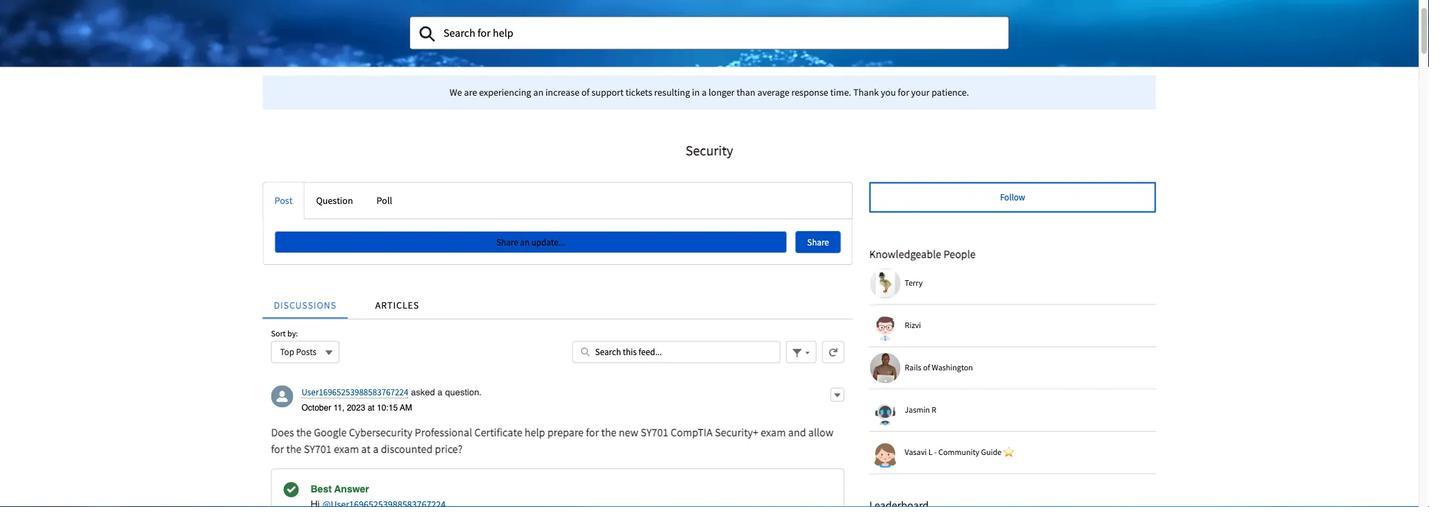 Task type: vqa. For each thing, say whether or not it's contained in the screenshot.
loading
no



Task type: describe. For each thing, give the bounding box(es) containing it.
-
[[934, 447, 937, 458]]

comptia
[[671, 426, 713, 440]]

user16965253988583767224, october 11, 2023 at 10:15 am element
[[263, 377, 853, 507]]

⭐️
[[1003, 447, 1012, 458]]

Search this feed... search field
[[572, 341, 781, 363]]

update...
[[532, 236, 565, 248]]

longer
[[709, 86, 735, 99]]

poll
[[377, 194, 392, 207]]

october
[[302, 403, 331, 413]]

sort
[[271, 328, 286, 339]]

the down does
[[286, 443, 302, 456]]

Search for help text field
[[410, 16, 1009, 50]]

share button
[[796, 231, 841, 253]]

2 horizontal spatial a
[[702, 86, 707, 99]]

washington
[[932, 362, 973, 373]]

share an update...
[[496, 236, 565, 248]]

by:
[[287, 328, 298, 339]]

1 horizontal spatial an
[[533, 86, 544, 99]]

the left new on the left bottom of page
[[601, 426, 617, 440]]

resulting
[[654, 86, 690, 99]]

increase
[[546, 86, 580, 99]]

jasmin r
[[905, 404, 937, 415]]

experiencing
[[479, 86, 531, 99]]

user16965253988583767224 link
[[302, 387, 409, 399]]

rails of washington link
[[870, 353, 1155, 384]]

sort by:
[[271, 328, 298, 339]]

vasavi l - community guide ⭐️ link
[[870, 438, 1155, 468]]

are
[[464, 86, 477, 99]]

0 vertical spatial of
[[581, 86, 590, 99]]

1 vertical spatial sy701
[[304, 443, 332, 456]]

question link
[[304, 183, 365, 219]]

rizvi
[[905, 320, 921, 331]]

october 11, 2023 at 10:15 am link
[[302, 403, 412, 413]]

we are experiencing an increase of support tickets resulting in a longer than average response time. thank you for your patience.
[[450, 86, 969, 99]]

community
[[939, 447, 980, 458]]

security
[[686, 142, 733, 159]]

professional
[[415, 426, 472, 440]]

am
[[400, 403, 412, 413]]

question.
[[445, 387, 482, 398]]

best
[[311, 483, 332, 495]]

asked
[[411, 387, 435, 398]]

answer
[[334, 483, 369, 495]]

user16965253988583767224 asked a question. october 11, 2023 at 10:15 am
[[302, 387, 482, 413]]

question
[[316, 194, 353, 207]]

top
[[280, 346, 294, 358]]

allow
[[808, 426, 834, 440]]

1 horizontal spatial of
[[923, 362, 930, 373]]

top posts
[[280, 346, 317, 358]]

best answer
[[311, 483, 369, 495]]

post
[[275, 194, 293, 207]]

2 vertical spatial for
[[271, 443, 284, 456]]

you
[[881, 86, 896, 99]]

Sort by: button
[[271, 341, 339, 363]]

people
[[944, 247, 976, 261]]

and
[[788, 426, 806, 440]]

share for share an update...
[[496, 236, 518, 248]]

at inside user16965253988583767224 asked a question. october 11, 2023 at 10:15 am
[[368, 403, 375, 413]]

tab list containing post
[[263, 182, 853, 219]]

rails of washington
[[905, 362, 973, 373]]

your
[[911, 86, 930, 99]]

poll link
[[365, 183, 404, 219]]

certificate
[[474, 426, 522, 440]]

cybersecurity
[[349, 426, 413, 440]]

response
[[791, 86, 829, 99]]



Task type: locate. For each thing, give the bounding box(es) containing it.
vasavi l - community guide ⭐️
[[905, 447, 1012, 458]]

for right you
[[898, 86, 909, 99]]

0 vertical spatial sy701
[[641, 426, 668, 440]]

than
[[737, 86, 756, 99]]

discussions
[[274, 299, 337, 311]]

a
[[702, 86, 707, 99], [438, 387, 443, 398], [373, 443, 379, 456]]

prepare
[[547, 426, 584, 440]]

1 vertical spatial exam
[[334, 443, 359, 456]]

0 vertical spatial exam
[[761, 426, 786, 440]]

vasavi
[[905, 447, 927, 458]]

articles
[[375, 299, 419, 311]]

help
[[525, 426, 545, 440]]

follow button
[[869, 182, 1156, 213]]

0 horizontal spatial exam
[[334, 443, 359, 456]]

does
[[271, 426, 294, 440]]

support
[[592, 86, 624, 99]]

does the google cybersecurity professional certificate help prepare for the new sy701 comptia security+ exam and allow for the sy701 exam at a discounted price?
[[271, 426, 834, 456]]

sy701 right new on the left bottom of page
[[641, 426, 668, 440]]

at down cybersecurity
[[361, 443, 371, 456]]

None field
[[410, 16, 1009, 50]]

a down cybersecurity
[[373, 443, 379, 456]]

the
[[296, 426, 312, 440], [601, 426, 617, 440], [286, 443, 302, 456]]

0 vertical spatial for
[[898, 86, 909, 99]]

1 horizontal spatial exam
[[761, 426, 786, 440]]

0 horizontal spatial sy701
[[304, 443, 332, 456]]

at
[[368, 403, 375, 413], [361, 443, 371, 456]]

knowledgeable
[[869, 247, 941, 261]]

2 share from the left
[[807, 236, 829, 248]]

0 horizontal spatial an
[[520, 236, 530, 248]]

0 horizontal spatial for
[[271, 443, 284, 456]]

of right rails
[[923, 362, 930, 373]]

11,
[[334, 403, 345, 413]]

1 vertical spatial of
[[923, 362, 930, 373]]

for
[[898, 86, 909, 99], [586, 426, 599, 440], [271, 443, 284, 456]]

1 horizontal spatial for
[[586, 426, 599, 440]]

discussions link
[[263, 282, 348, 319]]

google
[[314, 426, 347, 440]]

0 horizontal spatial share
[[496, 236, 518, 248]]

1 vertical spatial at
[[361, 443, 371, 456]]

exam down google
[[334, 443, 359, 456]]

a right asked
[[438, 387, 443, 398]]

patience.
[[932, 86, 969, 99]]

articles link
[[364, 282, 431, 319]]

1 share from the left
[[496, 236, 518, 248]]

a inside does the google cybersecurity professional certificate help prepare for the new sy701 comptia security+ exam and allow for the sy701 exam at a discounted price?
[[373, 443, 379, 456]]

2 horizontal spatial for
[[898, 86, 909, 99]]

sy701 down google
[[304, 443, 332, 456]]

terry
[[905, 277, 923, 288]]

1 horizontal spatial a
[[438, 387, 443, 398]]

0 horizontal spatial a
[[373, 443, 379, 456]]

we
[[450, 86, 462, 99]]

1 vertical spatial for
[[586, 426, 599, 440]]

security+
[[715, 426, 759, 440]]

new
[[619, 426, 639, 440]]

1 horizontal spatial sy701
[[641, 426, 668, 440]]

rails
[[905, 362, 922, 373]]

1 vertical spatial an
[[520, 236, 530, 248]]

thank
[[853, 86, 879, 99]]

price?
[[435, 443, 463, 456]]

terry link
[[870, 268, 1155, 299]]

for down does
[[271, 443, 284, 456]]

0 vertical spatial a
[[702, 86, 707, 99]]

user16965253988583767224
[[302, 387, 409, 398]]

exam left and
[[761, 426, 786, 440]]

an
[[533, 86, 544, 99], [520, 236, 530, 248]]

knowledgeable people
[[869, 247, 976, 261]]

r
[[932, 404, 937, 415]]

in
[[692, 86, 700, 99]]

share an update... button
[[275, 231, 787, 253]]

0 vertical spatial at
[[368, 403, 375, 413]]

an left increase
[[533, 86, 544, 99]]

0 horizontal spatial of
[[581, 86, 590, 99]]

l
[[929, 447, 933, 458]]

share for share
[[807, 236, 829, 248]]

for right prepare
[[586, 426, 599, 440]]

guide
[[981, 447, 1002, 458]]

user16965253988583767224 image
[[271, 386, 293, 408]]

tickets
[[626, 86, 652, 99]]

of
[[581, 86, 590, 99], [923, 362, 930, 373]]

rizvi link
[[870, 311, 1155, 341]]

posts
[[296, 346, 317, 358]]

2023
[[347, 403, 365, 413]]

1 horizontal spatial share
[[807, 236, 829, 248]]

10:15
[[377, 403, 398, 413]]

0 vertical spatial an
[[533, 86, 544, 99]]

an inside share an update... button
[[520, 236, 530, 248]]

sy701
[[641, 426, 668, 440], [304, 443, 332, 456]]

discounted
[[381, 443, 433, 456]]

average
[[758, 86, 790, 99]]

a inside user16965253988583767224 asked a question. october 11, 2023 at 10:15 am
[[438, 387, 443, 398]]

an left update...
[[520, 236, 530, 248]]

at right 2023 at the bottom of page
[[368, 403, 375, 413]]

the right does
[[296, 426, 312, 440]]

of left 'support'
[[581, 86, 590, 99]]

share
[[496, 236, 518, 248], [807, 236, 829, 248]]

1 vertical spatial a
[[438, 387, 443, 398]]

follow
[[1000, 192, 1025, 203]]

jasmin
[[905, 404, 930, 415]]

tab list
[[263, 182, 853, 219]]

2 vertical spatial a
[[373, 443, 379, 456]]

post link
[[263, 183, 304, 219]]

a right in
[[702, 86, 707, 99]]

jasmin r link
[[870, 395, 1155, 426]]

time.
[[831, 86, 851, 99]]

at inside does the google cybersecurity professional certificate help prepare for the new sy701 comptia security+ exam and allow for the sy701 exam at a discounted price?
[[361, 443, 371, 456]]



